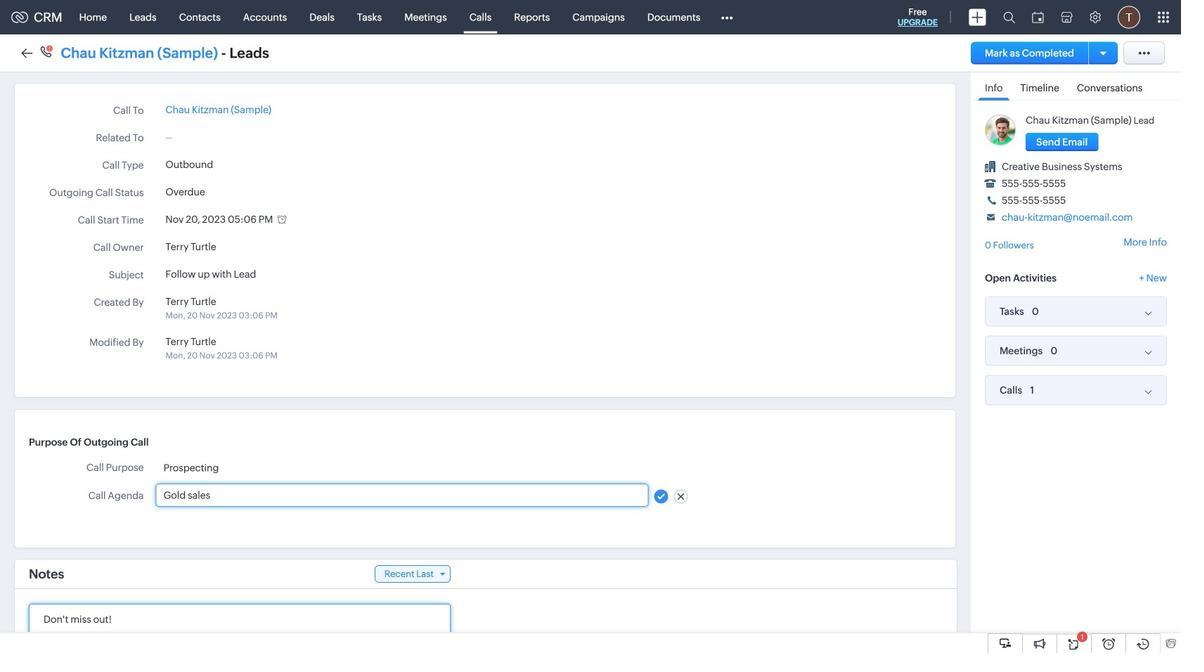 Task type: vqa. For each thing, say whether or not it's contained in the screenshot.
'CRM'
no



Task type: describe. For each thing, give the bounding box(es) containing it.
Add a note text field
[[44, 612, 435, 653]]

create menu element
[[961, 0, 995, 34]]

create menu image
[[969, 9, 987, 26]]

logo image
[[11, 12, 28, 23]]

search element
[[995, 0, 1024, 34]]

calendar image
[[1032, 12, 1044, 23]]



Task type: locate. For each thing, give the bounding box(es) containing it.
Other Modules field
[[712, 6, 742, 28]]

profile image
[[1118, 6, 1141, 28]]

None button
[[1026, 133, 1099, 151]]

search image
[[1004, 11, 1016, 23]]

None text field
[[164, 490, 641, 501]]

profile element
[[1110, 0, 1149, 34]]



